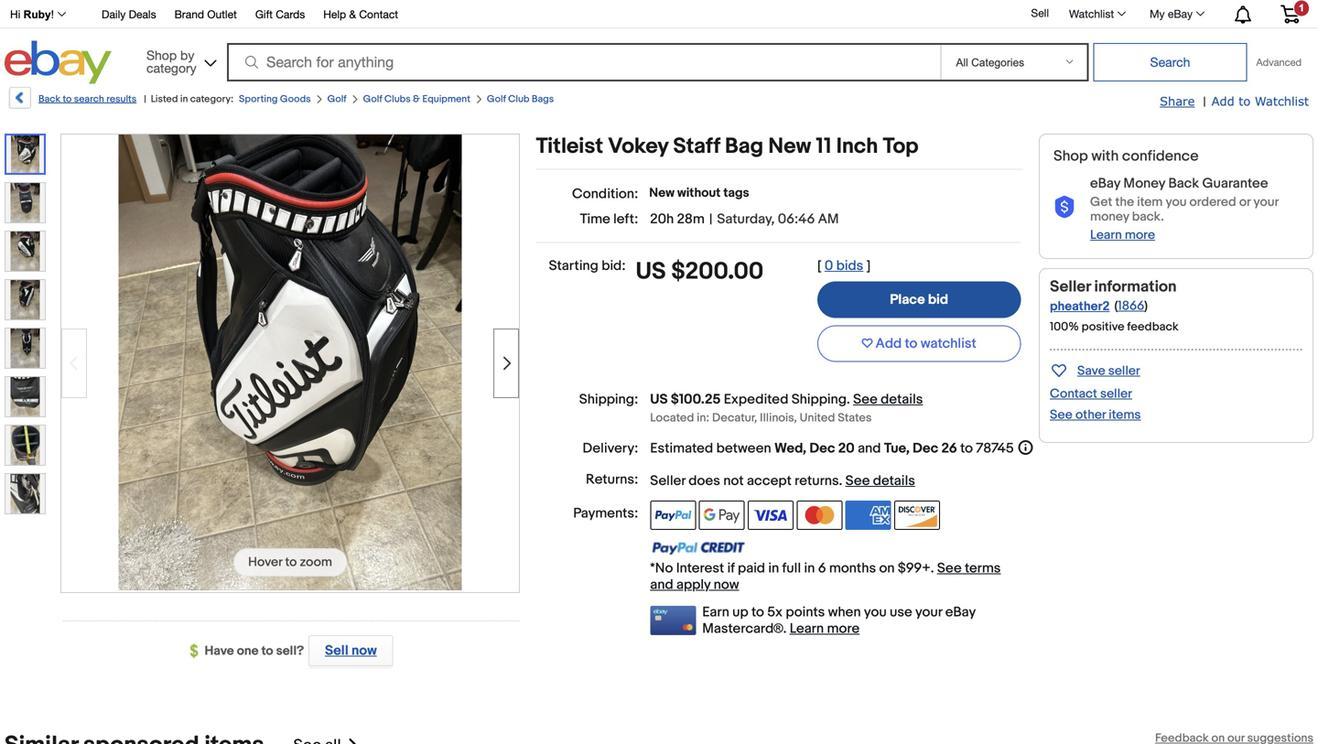 Task type: describe. For each thing, give the bounding box(es) containing it.
with details__icon image
[[1054, 196, 1076, 219]]

watchlist
[[921, 336, 977, 352]]

time
[[580, 211, 611, 228]]

1 vertical spatial see details link
[[846, 473, 916, 489]]

paypal credit image
[[650, 541, 746, 556]]

save seller button
[[1050, 360, 1141, 381]]

when
[[828, 604, 861, 621]]

to inside the share | add to watchlist
[[1239, 94, 1251, 108]]

mastercard®.
[[703, 621, 787, 637]]

see down 20 in the right of the page
[[846, 473, 870, 489]]

6
[[818, 560, 826, 577]]

seller for seller does not accept returns
[[650, 473, 686, 489]]

ebay inside "ebay money back guarantee get the item you ordered or your money back. learn more"
[[1091, 175, 1121, 192]]

daily
[[102, 8, 126, 21]]

golf for golf
[[327, 93, 347, 105]]

clubs
[[385, 93, 411, 105]]

see terms and apply now link
[[650, 560, 1001, 593]]

1 vertical spatial details
[[873, 473, 916, 489]]

picture 4 of 8 image
[[5, 280, 45, 320]]

1 link
[[1270, 0, 1311, 26]]

dollar sign image
[[190, 644, 205, 659]]

*no
[[650, 560, 673, 577]]

feedback
[[1128, 320, 1179, 334]]

pheather2 link
[[1050, 299, 1110, 314]]

use
[[890, 604, 913, 621]]

sporting goods link
[[239, 93, 311, 105]]

decatur,
[[712, 411, 758, 425]]

on
[[879, 560, 895, 577]]

26
[[942, 440, 958, 457]]

to left search
[[63, 93, 72, 105]]

help & contact link
[[323, 5, 398, 25]]

share | add to watchlist
[[1160, 94, 1309, 110]]

american express image
[[846, 501, 892, 530]]

0 horizontal spatial learn more link
[[790, 621, 860, 637]]

save
[[1078, 363, 1106, 379]]

0 vertical spatial learn more link
[[1091, 228, 1156, 243]]

share button
[[1160, 93, 1195, 110]]

bag
[[725, 134, 764, 160]]

2 dec from the left
[[913, 440, 939, 457]]

learn inside us $200.00 main content
[[790, 621, 824, 637]]

does
[[689, 473, 721, 489]]

to inside earn up to 5x points when you use your ebay mastercard®.
[[752, 604, 765, 621]]

sell link
[[1023, 7, 1058, 19]]

google pay image
[[699, 501, 745, 530]]

paypal image
[[650, 501, 696, 530]]

picture 7 of 8 image
[[5, 426, 45, 465]]

outlet
[[207, 8, 237, 21]]

picture 5 of 8 image
[[5, 329, 45, 368]]

earn
[[703, 604, 730, 621]]

in:
[[697, 411, 710, 425]]

0 vertical spatial see details link
[[854, 391, 923, 408]]

add inside button
[[876, 336, 902, 352]]

seller for seller information
[[1050, 277, 1091, 297]]

place bid
[[890, 292, 949, 308]]

shop by category
[[146, 48, 197, 76]]

hi
[[10, 8, 20, 21]]

shop by category banner
[[0, 0, 1314, 89]]

20h
[[650, 211, 674, 228]]

seller information pheather2 ( 1866 ) 100% positive feedback
[[1050, 277, 1179, 334]]

to right the 26
[[961, 440, 973, 457]]

[ 0 bids ]
[[818, 258, 871, 274]]

illinois,
[[760, 411, 797, 425]]

golf club bags link
[[487, 93, 554, 105]]

(
[[1115, 298, 1118, 314]]

new without tags
[[649, 185, 750, 201]]

back to search results
[[38, 93, 137, 105]]

100%
[[1050, 320, 1079, 334]]

Search for anything text field
[[230, 45, 937, 80]]

1 vertical spatial new
[[649, 185, 675, 201]]

united
[[800, 411, 835, 425]]

or
[[1240, 195, 1251, 210]]

1 vertical spatial now
[[352, 643, 377, 659]]

see inside contact seller see other items
[[1050, 407, 1073, 423]]

back.
[[1132, 209, 1165, 225]]

$200.00
[[672, 258, 764, 286]]

pheather2
[[1050, 299, 1110, 314]]

confidence
[[1123, 147, 1199, 165]]

you inside "ebay money back guarantee get the item you ordered or your money back. learn more"
[[1166, 195, 1187, 210]]

sell now
[[325, 643, 377, 659]]

bags
[[532, 93, 554, 105]]

watchlist inside the share | add to watchlist
[[1255, 94, 1309, 108]]

money
[[1091, 209, 1130, 225]]

| inside us $200.00 main content
[[710, 211, 713, 228]]

help & contact
[[323, 8, 398, 21]]

sell for sell
[[1031, 7, 1049, 19]]

06:46
[[778, 211, 815, 228]]

gift cards link
[[255, 5, 305, 25]]

see terms and apply now
[[650, 560, 1001, 593]]

shop by category button
[[138, 41, 221, 80]]

picture 8 of 8 image
[[5, 474, 45, 514]]

us for us $100.25 expedited shipping . see details located in: decatur, illinois, united states
[[650, 391, 668, 408]]

0 vertical spatial and
[[858, 440, 881, 457]]

help
[[323, 8, 346, 21]]

delivery:
[[583, 440, 638, 457]]

goods
[[280, 93, 311, 105]]

ebay mastercard image
[[650, 606, 696, 636]]

save seller
[[1078, 363, 1141, 379]]

have one to sell?
[[205, 644, 304, 659]]

results
[[106, 93, 137, 105]]

11
[[816, 134, 832, 160]]

if
[[728, 560, 735, 577]]

daily deals link
[[102, 5, 156, 25]]

place bid button
[[818, 282, 1021, 318]]

daily deals
[[102, 8, 156, 21]]

seller for save
[[1109, 363, 1141, 379]]

none submit inside shop by category banner
[[1094, 43, 1248, 81]]

golf clubs & equipment
[[363, 93, 471, 105]]

have
[[205, 644, 234, 659]]

add to watchlist link
[[1212, 93, 1309, 110]]

staff
[[673, 134, 720, 160]]

78745
[[976, 440, 1014, 457]]

tue,
[[884, 440, 910, 457]]

discover image
[[895, 501, 941, 530]]

add inside the share | add to watchlist
[[1212, 94, 1235, 108]]



Task type: vqa. For each thing, say whether or not it's contained in the screenshot.
Save
yes



Task type: locate. For each thing, give the bounding box(es) containing it.
back up ordered in the top right of the page
[[1169, 175, 1200, 192]]

your right use
[[916, 604, 943, 621]]

1 horizontal spatial your
[[1254, 195, 1279, 210]]

new left 11
[[769, 134, 811, 160]]

new up "20h"
[[649, 185, 675, 201]]

watchlist
[[1070, 7, 1115, 20], [1255, 94, 1309, 108]]

0 vertical spatial you
[[1166, 195, 1187, 210]]

0 vertical spatial learn
[[1091, 228, 1122, 243]]

sell inside account navigation
[[1031, 7, 1049, 19]]

1 vertical spatial and
[[650, 577, 674, 593]]

0 horizontal spatial ebay
[[946, 604, 976, 621]]

add right share
[[1212, 94, 1235, 108]]

1 horizontal spatial golf
[[363, 93, 382, 105]]

add down "place"
[[876, 336, 902, 352]]

1 horizontal spatial more
[[1125, 228, 1156, 243]]

& right help
[[349, 8, 356, 21]]

1 vertical spatial sell
[[325, 643, 349, 659]]

details
[[881, 391, 923, 408], [873, 473, 916, 489]]

saturday,
[[717, 211, 775, 228]]

1 horizontal spatial ebay
[[1091, 175, 1121, 192]]

1 horizontal spatial dec
[[913, 440, 939, 457]]

0 horizontal spatial more
[[827, 621, 860, 637]]

0 vertical spatial sell
[[1031, 7, 1049, 19]]

)
[[1145, 298, 1148, 314]]

0 vertical spatial seller
[[1050, 277, 1091, 297]]

now right sell? at the left bottom of the page
[[352, 643, 377, 659]]

my ebay link
[[1140, 3, 1213, 25]]

watchlist right "sell" link
[[1070, 7, 1115, 20]]

ebay inside account navigation
[[1168, 7, 1193, 20]]

1 horizontal spatial &
[[413, 93, 420, 105]]

2 horizontal spatial |
[[1204, 94, 1207, 110]]

1 vertical spatial ebay
[[1091, 175, 1121, 192]]

0 vertical spatial back
[[38, 93, 60, 105]]

more down back. on the right
[[1125, 228, 1156, 243]]

dec left the 26
[[913, 440, 939, 457]]

watchlist down advanced
[[1255, 94, 1309, 108]]

1866 link
[[1118, 298, 1145, 314]]

0 horizontal spatial new
[[649, 185, 675, 201]]

0 vertical spatial &
[[349, 8, 356, 21]]

you left use
[[864, 604, 887, 621]]

0 horizontal spatial contact
[[359, 8, 398, 21]]

up
[[733, 604, 749, 621]]

inch
[[837, 134, 878, 160]]

see inside see terms and apply now
[[938, 560, 962, 577]]

1 horizontal spatial add
[[1212, 94, 1235, 108]]

1 horizontal spatial sell
[[1031, 7, 1049, 19]]

seller inside button
[[1109, 363, 1141, 379]]

and right 20 in the right of the page
[[858, 440, 881, 457]]

1 vertical spatial you
[[864, 604, 887, 621]]

contact inside account navigation
[[359, 8, 398, 21]]

&
[[349, 8, 356, 21], [413, 93, 420, 105]]

1 horizontal spatial learn more link
[[1091, 228, 1156, 243]]

you inside earn up to 5x points when you use your ebay mastercard®.
[[864, 604, 887, 621]]

ebay money back guarantee get the item you ordered or your money back. learn more
[[1091, 175, 1279, 243]]

details inside us $100.25 expedited shipping . see details located in: decatur, illinois, united states
[[881, 391, 923, 408]]

shop left 'by'
[[146, 48, 177, 63]]

ebay up get
[[1091, 175, 1121, 192]]

see up states
[[854, 391, 878, 408]]

golf left club
[[487, 93, 506, 105]]

0 vertical spatial your
[[1254, 195, 1279, 210]]

shop inside shop by category
[[146, 48, 177, 63]]

returns
[[795, 473, 839, 489]]

golf clubs & equipment link
[[363, 93, 471, 105]]

details up "tue,"
[[881, 391, 923, 408]]

sporting goods
[[239, 93, 311, 105]]

hi ruby !
[[10, 8, 54, 21]]

listed
[[151, 93, 178, 105]]

0 horizontal spatial and
[[650, 577, 674, 593]]

details down "tue,"
[[873, 473, 916, 489]]

1 horizontal spatial new
[[769, 134, 811, 160]]

in left 6
[[804, 560, 815, 577]]

category
[[146, 60, 197, 76]]

0 horizontal spatial sell
[[325, 643, 349, 659]]

0 vertical spatial add
[[1212, 94, 1235, 108]]

account navigation
[[0, 0, 1314, 28]]

your inside earn up to 5x points when you use your ebay mastercard®.
[[916, 604, 943, 621]]

1 horizontal spatial |
[[710, 211, 713, 228]]

states
[[838, 411, 872, 425]]

| left listed
[[144, 93, 146, 105]]

learn down money
[[1091, 228, 1122, 243]]

now up earn
[[714, 577, 739, 593]]

ebay inside earn up to 5x points when you use your ebay mastercard®.
[[946, 604, 976, 621]]

picture 6 of 8 image
[[5, 377, 45, 417]]

between
[[717, 440, 772, 457]]

picture 3 of 8 image
[[5, 232, 45, 271]]

1 vertical spatial add
[[876, 336, 902, 352]]

see other items link
[[1050, 407, 1141, 423]]

seller for contact
[[1101, 386, 1133, 402]]

dec left 20 in the right of the page
[[810, 440, 835, 457]]

am
[[818, 211, 839, 228]]

golf right goods
[[327, 93, 347, 105]]

1 horizontal spatial .
[[847, 391, 850, 408]]

to left "5x" on the bottom right of page
[[752, 604, 765, 621]]

0 vertical spatial details
[[881, 391, 923, 408]]

golf for golf club bags
[[487, 93, 506, 105]]

see inside us $100.25 expedited shipping . see details located in: decatur, illinois, united states
[[854, 391, 878, 408]]

1 vertical spatial .
[[839, 473, 843, 489]]

. down 20 in the right of the page
[[839, 473, 843, 489]]

1 vertical spatial us
[[650, 391, 668, 408]]

0 horizontal spatial learn
[[790, 621, 824, 637]]

sell
[[1031, 7, 1049, 19], [325, 643, 349, 659]]

1 horizontal spatial shop
[[1054, 147, 1089, 165]]

0 horizontal spatial you
[[864, 604, 887, 621]]

1 vertical spatial &
[[413, 93, 420, 105]]

without
[[678, 185, 721, 201]]

1 horizontal spatial seller
[[1050, 277, 1091, 297]]

bid
[[928, 292, 949, 308]]

0 vertical spatial new
[[769, 134, 811, 160]]

20h 28m | saturday, 06:46 am
[[650, 211, 839, 228]]

watchlist inside account navigation
[[1070, 7, 1115, 20]]

0 vertical spatial watchlist
[[1070, 7, 1115, 20]]

add
[[1212, 94, 1235, 108], [876, 336, 902, 352]]

20
[[839, 440, 855, 457]]

contact seller link
[[1050, 386, 1133, 402]]

picture 1 of 8 image
[[6, 136, 44, 173]]

see left terms
[[938, 560, 962, 577]]

to down the advanced link
[[1239, 94, 1251, 108]]

28m
[[677, 211, 705, 228]]

see left other
[[1050, 407, 1073, 423]]

contact inside contact seller see other items
[[1050, 386, 1098, 402]]

equipment
[[422, 93, 471, 105]]

and inside see terms and apply now
[[650, 577, 674, 593]]

titleist vokey staff bag new 11 inch top  - picture 1 of 8 image
[[119, 133, 462, 590]]

top
[[883, 134, 919, 160]]

shop left with
[[1054, 147, 1089, 165]]

.
[[847, 391, 850, 408], [839, 473, 843, 489]]

ebay down terms
[[946, 604, 976, 621]]

not
[[724, 473, 744, 489]]

us right bid:
[[636, 258, 666, 286]]

interest
[[676, 560, 725, 577]]

1 vertical spatial back
[[1169, 175, 1200, 192]]

0 vertical spatial now
[[714, 577, 739, 593]]

seller up paypal image
[[650, 473, 686, 489]]

0 horizontal spatial your
[[916, 604, 943, 621]]

None text field
[[294, 736, 341, 744]]

item
[[1138, 195, 1163, 210]]

1 horizontal spatial watchlist
[[1255, 94, 1309, 108]]

back to search results link
[[7, 87, 137, 115]]

0 vertical spatial seller
[[1109, 363, 1141, 379]]

| inside the share | add to watchlist
[[1204, 94, 1207, 110]]

None submit
[[1094, 43, 1248, 81]]

full
[[783, 560, 801, 577]]

0 horizontal spatial add
[[876, 336, 902, 352]]

1 golf from the left
[[327, 93, 347, 105]]

1 dec from the left
[[810, 440, 835, 457]]

in
[[180, 93, 188, 105], [769, 560, 779, 577], [804, 560, 815, 577]]

2 horizontal spatial golf
[[487, 93, 506, 105]]

more right the "points"
[[827, 621, 860, 637]]

expedited
[[724, 391, 789, 408]]

0 vertical spatial more
[[1125, 228, 1156, 243]]

1 horizontal spatial you
[[1166, 195, 1187, 210]]

learn inside "ebay money back guarantee get the item you ordered or your money back. learn more"
[[1091, 228, 1122, 243]]

more inside us $200.00 main content
[[827, 621, 860, 637]]

ebay right the my in the top of the page
[[1168, 7, 1193, 20]]

add to watchlist button
[[818, 326, 1021, 362]]

picture 2 of 8 image
[[5, 183, 45, 223]]

0 horizontal spatial golf
[[327, 93, 347, 105]]

in left full
[[769, 560, 779, 577]]

shop for shop by category
[[146, 48, 177, 63]]

sell left watchlist link
[[1031, 7, 1049, 19]]

1 horizontal spatial in
[[769, 560, 779, 577]]

sell for sell now
[[325, 643, 349, 659]]

add to watchlist
[[876, 336, 977, 352]]

contact up other
[[1050, 386, 1098, 402]]

estimated
[[650, 440, 714, 457]]

estimated between wed, dec 20 and tue, dec 26 to 78745
[[650, 440, 1014, 457]]

and left apply
[[650, 577, 674, 593]]

1 vertical spatial more
[[827, 621, 860, 637]]

accept
[[747, 473, 792, 489]]

1 vertical spatial learn
[[790, 621, 824, 637]]

2 vertical spatial ebay
[[946, 604, 976, 621]]

1 horizontal spatial learn
[[1091, 228, 1122, 243]]

3 golf from the left
[[487, 93, 506, 105]]

0 horizontal spatial |
[[144, 93, 146, 105]]

1866
[[1118, 298, 1145, 314]]

1 horizontal spatial back
[[1169, 175, 1200, 192]]

1 vertical spatial watchlist
[[1255, 94, 1309, 108]]

1 vertical spatial seller
[[650, 473, 686, 489]]

0 vertical spatial contact
[[359, 8, 398, 21]]

to right one
[[261, 644, 273, 659]]

to left watchlist
[[905, 336, 918, 352]]

[
[[818, 258, 822, 274]]

0 horizontal spatial seller
[[650, 473, 686, 489]]

us for us $200.00
[[636, 258, 666, 286]]

ordered
[[1190, 195, 1237, 210]]

. up states
[[847, 391, 850, 408]]

the
[[1116, 195, 1135, 210]]

contact seller see other items
[[1050, 386, 1141, 423]]

information
[[1095, 277, 1177, 297]]

golf link
[[327, 93, 347, 105]]

1 horizontal spatial and
[[858, 440, 881, 457]]

2 horizontal spatial ebay
[[1168, 7, 1193, 20]]

your inside "ebay money back guarantee get the item you ordered or your money back. learn more"
[[1254, 195, 1279, 210]]

1
[[1299, 2, 1305, 14]]

my
[[1150, 7, 1165, 20]]

shop for shop with confidence
[[1054, 147, 1089, 165]]

place
[[890, 292, 925, 308]]

1 vertical spatial your
[[916, 604, 943, 621]]

1 vertical spatial seller
[[1101, 386, 1133, 402]]

golf for golf clubs & equipment
[[363, 93, 382, 105]]

seller inside contact seller see other items
[[1101, 386, 1133, 402]]

0 horizontal spatial dec
[[810, 440, 835, 457]]

& right clubs
[[413, 93, 420, 105]]

see details link up the american express image
[[846, 473, 916, 489]]

& inside account navigation
[[349, 8, 356, 21]]

1 horizontal spatial now
[[714, 577, 739, 593]]

seller inside us $200.00 main content
[[650, 473, 686, 489]]

by
[[180, 48, 194, 63]]

learn more link
[[1091, 228, 1156, 243], [790, 621, 860, 637]]

| right 28m
[[710, 211, 713, 228]]

tags
[[724, 185, 750, 201]]

|
[[144, 93, 146, 105], [1204, 94, 1207, 110], [710, 211, 713, 228]]

learn right "5x" on the bottom right of page
[[790, 621, 824, 637]]

0 vertical spatial ebay
[[1168, 7, 1193, 20]]

us $200.00 main content
[[536, 134, 1035, 637]]

seller inside seller information pheather2 ( 1866 ) 100% positive feedback
[[1050, 277, 1091, 297]]

. inside us $100.25 expedited shipping . see details located in: decatur, illinois, united states
[[847, 391, 850, 408]]

golf left clubs
[[363, 93, 382, 105]]

1 vertical spatial contact
[[1050, 386, 1098, 402]]

now inside see terms and apply now
[[714, 577, 739, 593]]

cards
[[276, 8, 305, 21]]

0 vertical spatial .
[[847, 391, 850, 408]]

shipping
[[792, 391, 847, 408]]

2 horizontal spatial in
[[804, 560, 815, 577]]

seller does not accept returns . see details
[[650, 473, 916, 489]]

points
[[786, 604, 825, 621]]

seller right save
[[1109, 363, 1141, 379]]

titleist
[[536, 134, 603, 160]]

1 vertical spatial learn more link
[[790, 621, 860, 637]]

bid:
[[602, 258, 626, 274]]

0 horizontal spatial in
[[180, 93, 188, 105]]

learn more link down money
[[1091, 228, 1156, 243]]

us up "located"
[[650, 391, 668, 408]]

items
[[1109, 407, 1141, 423]]

seller up items
[[1101, 386, 1133, 402]]

your right or
[[1254, 195, 1279, 210]]

0 horizontal spatial back
[[38, 93, 60, 105]]

in right listed
[[180, 93, 188, 105]]

0 horizontal spatial &
[[349, 8, 356, 21]]

see details link up states
[[854, 391, 923, 408]]

| right share button
[[1204, 94, 1207, 110]]

advanced
[[1257, 56, 1302, 68]]

visa image
[[748, 501, 794, 530]]

club
[[508, 93, 530, 105]]

brand outlet link
[[175, 5, 237, 25]]

0 horizontal spatial .
[[839, 473, 843, 489]]

apply
[[677, 577, 711, 593]]

us
[[636, 258, 666, 286], [650, 391, 668, 408]]

more inside "ebay money back guarantee get the item you ordered or your money back. learn more"
[[1125, 228, 1156, 243]]

master card image
[[797, 501, 843, 530]]

learn more link down see terms and apply now
[[790, 621, 860, 637]]

contact right help
[[359, 8, 398, 21]]

to inside button
[[905, 336, 918, 352]]

0 horizontal spatial shop
[[146, 48, 177, 63]]

sell now link
[[304, 635, 393, 667]]

you right item
[[1166, 195, 1187, 210]]

sell right sell? at the left bottom of the page
[[325, 643, 349, 659]]

1 horizontal spatial contact
[[1050, 386, 1098, 402]]

us inside us $100.25 expedited shipping . see details located in: decatur, illinois, united states
[[650, 391, 668, 408]]

0 vertical spatial us
[[636, 258, 666, 286]]

0 horizontal spatial now
[[352, 643, 377, 659]]

0 vertical spatial shop
[[146, 48, 177, 63]]

0 horizontal spatial watchlist
[[1070, 7, 1115, 20]]

1 vertical spatial shop
[[1054, 147, 1089, 165]]

money
[[1124, 175, 1166, 192]]

titleist vokey staff bag new 11 inch top
[[536, 134, 919, 160]]

back inside "ebay money back guarantee get the item you ordered or your money back. learn more"
[[1169, 175, 1200, 192]]

seller up pheather2
[[1050, 277, 1091, 297]]

back left search
[[38, 93, 60, 105]]

2 golf from the left
[[363, 93, 382, 105]]



